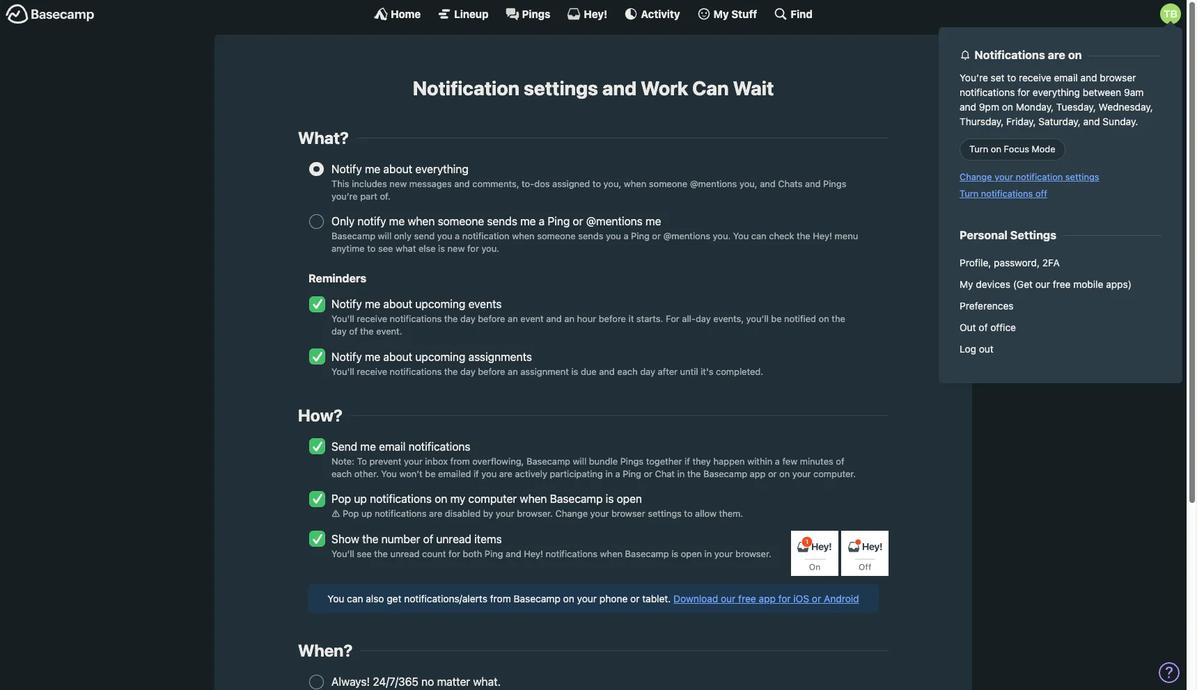 Task type: locate. For each thing, give the bounding box(es) containing it.
notify down reminders
[[332, 298, 362, 311]]

me inside notify me about everything this includes new messages and comments, to-dos assigned to you, when someone @mentions you, and chats and pings you're part of.
[[365, 163, 381, 175]]

notify for notify me about upcoming assignments
[[332, 351, 362, 363]]

if left they
[[685, 456, 690, 467]]

pings
[[522, 7, 551, 20], [823, 178, 847, 189], [620, 456, 644, 467]]

notify inside notify me about everything this includes new messages and comments, to-dos assigned to you, when someone @mentions you, and chats and pings you're part of.
[[332, 163, 362, 175]]

about inside notify me about everything this includes new messages and comments, to-dos assigned to you, when someone @mentions you, and chats and pings you're part of.
[[383, 163, 412, 175]]

only
[[394, 231, 412, 242]]

on down few
[[779, 469, 790, 480]]

disabled
[[445, 509, 481, 520]]

my
[[714, 7, 729, 20], [960, 279, 973, 291]]

sends down notify me about everything this includes new messages and comments, to-dos assigned to you, when someone @mentions you, and chats and pings you're part of.
[[578, 231, 603, 242]]

1 horizontal spatial are
[[499, 469, 513, 480]]

notify me about upcoming events you'll receive notifications the day before an event and an hour before it starts. for all-day events, you'll be notified on the day of the event.
[[332, 298, 845, 337]]

an for notify me about upcoming assignments
[[508, 366, 518, 377]]

someone
[[649, 178, 688, 189], [438, 215, 484, 228], [537, 231, 576, 242]]

upcoming left "events"
[[415, 298, 466, 311]]

0 vertical spatial you
[[733, 231, 749, 242]]

2 vertical spatial receive
[[357, 366, 387, 377]]

you're set to receive     email and browser notifications for     everything     between  9am and  9pm on monday, tuesday, wednesday, thursday, friday, saturday, and sunday.
[[960, 72, 1153, 127]]

items
[[474, 533, 502, 546]]

in down allow
[[705, 549, 712, 560]]

menu
[[835, 231, 858, 242]]

to left allow
[[684, 509, 693, 520]]

a left few
[[775, 456, 780, 467]]

focus
[[1004, 144, 1029, 155]]

before for notify me about upcoming events
[[478, 313, 505, 325]]

0 horizontal spatial everything
[[415, 163, 469, 175]]

0 vertical spatial notification
[[1016, 172, 1063, 183]]

notifications down event.
[[390, 366, 442, 377]]

pings right chats
[[823, 178, 847, 189]]

and left chats
[[760, 178, 776, 189]]

basecamp inside pop up notifications on my computer when basecamp is open ⚠️ pop up notifications are disabled by your browser. change your browser settings to allow them.
[[550, 493, 603, 506]]

⚠️
[[332, 509, 340, 520]]

in down bundle
[[605, 469, 613, 480]]

in inside show the number of unread items you'll see the unread count for both ping and hey! notifications when basecamp is open in your browser.
[[705, 549, 712, 560]]

1 horizontal spatial you
[[482, 469, 497, 480]]

my down "profile,"
[[960, 279, 973, 291]]

pings left hey! popup button
[[522, 7, 551, 20]]

until
[[680, 366, 698, 377]]

happen
[[714, 456, 745, 467]]

basecamp down show the number of unread items you'll see the unread count for both ping and hey! notifications when basecamp is open in your browser.
[[514, 593, 561, 605]]

browser inside pop up notifications on my computer when basecamp is open ⚠️ pop up notifications are disabled by your browser. change your browser settings to allow them.
[[611, 509, 645, 520]]

0 vertical spatial @mentions
[[690, 178, 737, 189]]

will
[[378, 231, 392, 242], [573, 456, 587, 467]]

0 vertical spatial unread
[[436, 533, 471, 546]]

you inside send me email notifications note: to prevent your inbox from overflowing, basecamp will bundle pings together if they happen within a few minutes of each other.                   you won't be emailed if you are actively participating in a ping or chat in the basecamp app or on your computer.
[[482, 469, 497, 480]]

of right out
[[979, 322, 988, 334]]

is up download
[[672, 549, 679, 560]]

0 horizontal spatial someone
[[438, 215, 484, 228]]

your up turn notifications off "link"
[[995, 172, 1013, 183]]

your inside show the number of unread items you'll see the unread count for both ping and hey! notifications when basecamp is open in your browser.
[[715, 549, 733, 560]]

stuff
[[732, 7, 757, 20]]

can left check
[[751, 231, 767, 242]]

what?
[[298, 128, 349, 147]]

2 vertical spatial notify
[[332, 351, 362, 363]]

basecamp up anytime on the top left
[[332, 231, 375, 242]]

about inside notify me about upcoming assignments you'll receive notifications the day before an assignment is due and each day after until it's completed.
[[383, 351, 412, 363]]

from up emailed
[[450, 456, 470, 467]]

about up event.
[[383, 298, 412, 311]]

browser
[[1100, 72, 1136, 83], [611, 509, 645, 520]]

pings inside notify me about everything this includes new messages and comments, to-dos assigned to you, when someone @mentions you, and chats and pings you're part of.
[[823, 178, 847, 189]]

you down notify me about everything this includes new messages and comments, to-dos assigned to you, when someone @mentions you, and chats and pings you're part of.
[[606, 231, 621, 242]]

be down inbox in the bottom left of the page
[[425, 469, 436, 480]]

minutes
[[800, 456, 834, 467]]

personal
[[960, 229, 1008, 242]]

before down "events"
[[478, 313, 505, 325]]

receive
[[1019, 72, 1052, 83], [357, 313, 387, 325], [357, 366, 387, 377]]

you'll inside notify me about upcoming events you'll receive notifications the day before an event and an hour before it starts. for all-day events, you'll be notified on the day of the event.
[[332, 313, 354, 325]]

allow
[[695, 509, 717, 520]]

0 horizontal spatial see
[[357, 549, 372, 560]]

you'll for notify me about upcoming events
[[332, 313, 354, 325]]

0 horizontal spatial be
[[425, 469, 436, 480]]

1 horizontal spatial settings
[[648, 509, 682, 520]]

me inside send me email notifications note: to prevent your inbox from overflowing, basecamp will bundle pings together if they happen within a few minutes of each other.                   you won't be emailed if you are actively participating in a ping or chat in the basecamp app or on your computer.
[[360, 441, 376, 453]]

notifications are on
[[975, 48, 1082, 61]]

2 about from the top
[[383, 298, 412, 311]]

0 vertical spatial notify
[[332, 163, 362, 175]]

for left both
[[449, 549, 460, 560]]

1 you, from the left
[[604, 178, 621, 189]]

on left my on the left of page
[[435, 493, 447, 506]]

notifications
[[960, 86, 1015, 98], [981, 188, 1033, 199], [390, 313, 442, 325], [390, 366, 442, 377], [409, 441, 471, 453], [370, 493, 432, 506], [375, 509, 427, 520], [546, 549, 598, 560]]

notify for notify me about everything
[[332, 163, 362, 175]]

0 vertical spatial turn
[[970, 144, 989, 155]]

change up turn notifications off "link"
[[960, 172, 992, 183]]

browser. down them.
[[736, 549, 772, 560]]

2 horizontal spatial you
[[733, 231, 749, 242]]

are left disabled
[[429, 509, 442, 520]]

log
[[960, 343, 976, 355]]

turn up personal
[[960, 188, 979, 199]]

you inside only notify me when someone sends me a ping or @mentions me basecamp will only send you a notification when someone sends you a ping or @mentions you. you can check the hey! menu anytime to see what else is new for you.
[[733, 231, 749, 242]]

off
[[1036, 188, 1047, 199]]

each inside send me email notifications note: to prevent your inbox from overflowing, basecamp will bundle pings together if they happen within a few minutes of each other.                   you won't be emailed if you are actively participating in a ping or chat in the basecamp app or on your computer.
[[332, 469, 352, 480]]

of inside 'link'
[[979, 322, 988, 334]]

change inside pop up notifications on my computer when basecamp is open ⚠️ pop up notifications are disabled by your browser. change your browser settings to allow them.
[[555, 509, 588, 520]]

2 horizontal spatial someone
[[649, 178, 688, 189]]

new inside only notify me when someone sends me a ping or @mentions me basecamp will only send you a notification when someone sends you a ping or @mentions you. you can check the hey! menu anytime to see what else is new for you.
[[448, 243, 465, 254]]

1 vertical spatial everything
[[415, 163, 469, 175]]

for left ios
[[778, 593, 791, 605]]

@mentions
[[690, 178, 737, 189], [586, 215, 643, 228], [663, 231, 710, 242]]

receive up event.
[[357, 313, 387, 325]]

and left work at the right of page
[[602, 77, 637, 100]]

what
[[396, 243, 416, 254]]

be inside notify me about upcoming events you'll receive notifications the day before an event and an hour before it starts. for all-day events, you'll be notified on the day of the event.
[[771, 313, 782, 325]]

is inside notify me about upcoming assignments you'll receive notifications the day before an assignment is due and each day after until it's completed.
[[571, 366, 578, 377]]

1 vertical spatial hey!
[[813, 231, 832, 242]]

you'll for notify me about upcoming assignments
[[332, 366, 354, 377]]

thursday,
[[960, 116, 1004, 127]]

our right (get
[[1036, 279, 1050, 291]]

turn notifications off link
[[960, 188, 1047, 199]]

when?
[[298, 641, 353, 661]]

2 upcoming from the top
[[415, 351, 466, 363]]

an left hour
[[564, 313, 575, 325]]

be right you'll
[[771, 313, 782, 325]]

will left only
[[378, 231, 392, 242]]

notifications inside show the number of unread items you'll see the unread count for both ping and hey! notifications when basecamp is open in your browser.
[[546, 549, 598, 560]]

0 vertical spatial about
[[383, 163, 412, 175]]

won't
[[399, 469, 423, 480]]

your
[[995, 172, 1013, 183], [404, 456, 423, 467], [792, 469, 811, 480], [496, 509, 514, 520], [590, 509, 609, 520], [715, 549, 733, 560], [577, 593, 597, 605]]

browser. up show the number of unread items you'll see the unread count for both ping and hey! notifications when basecamp is open in your browser.
[[517, 509, 553, 520]]

it's
[[701, 366, 714, 377]]

are down overflowing, on the left bottom
[[499, 469, 513, 480]]

hey! inside popup button
[[584, 7, 608, 20]]

0 horizontal spatial email
[[379, 441, 406, 453]]

everything up 'messages'
[[415, 163, 469, 175]]

1 horizontal spatial pings
[[620, 456, 644, 467]]

and inside show the number of unread items you'll see the unread count for both ping and hey! notifications when basecamp is open in your browser.
[[506, 549, 521, 560]]

you.
[[713, 231, 731, 242], [482, 243, 499, 254]]

them.
[[719, 509, 743, 520]]

0 horizontal spatial you
[[328, 593, 344, 605]]

0 horizontal spatial in
[[605, 469, 613, 480]]

0 horizontal spatial if
[[474, 469, 479, 480]]

upcoming inside notify me about upcoming events you'll receive notifications the day before an event and an hour before it starts. for all-day events, you'll be notified on the day of the event.
[[415, 298, 466, 311]]

on left focus at the right of the page
[[991, 144, 1002, 155]]

1 horizontal spatial someone
[[537, 231, 576, 242]]

0 vertical spatial be
[[771, 313, 782, 325]]

0 vertical spatial browser
[[1100, 72, 1136, 83]]

1 notify from the top
[[332, 163, 362, 175]]

0 horizontal spatial each
[[332, 469, 352, 480]]

of left event.
[[349, 326, 358, 337]]

you right send
[[437, 231, 452, 242]]

0 horizontal spatial hey!
[[524, 549, 543, 560]]

1 horizontal spatial change
[[960, 172, 992, 183]]

if right emailed
[[474, 469, 479, 480]]

0 vertical spatial you.
[[713, 231, 731, 242]]

hour
[[577, 313, 596, 325]]

open down allow
[[681, 549, 702, 560]]

2 you'll from the top
[[332, 366, 354, 377]]

out of office
[[960, 322, 1016, 334]]

0 horizontal spatial from
[[450, 456, 470, 467]]

see left what at top
[[378, 243, 393, 254]]

1 vertical spatial notify
[[332, 298, 362, 311]]

on inside notify me about upcoming events you'll receive notifications the day before an event and an hour before it starts. for all-day events, you'll be notified on the day of the event.
[[819, 313, 829, 325]]

notification down comments,
[[462, 231, 510, 242]]

2 vertical spatial about
[[383, 351, 412, 363]]

my inside popup button
[[714, 7, 729, 20]]

see inside show the number of unread items you'll see the unread count for both ping and hey! notifications when basecamp is open in your browser.
[[357, 549, 372, 560]]

hey! left activity link
[[584, 7, 608, 20]]

0 vertical spatial change
[[960, 172, 992, 183]]

basecamp inside show the number of unread items you'll see the unread count for both ping and hey! notifications when basecamp is open in your browser.
[[625, 549, 669, 560]]

pop up notifications on my computer when basecamp is open ⚠️ pop up notifications are disabled by your browser. change your browser settings to allow them.
[[332, 493, 743, 520]]

basecamp up tablet.
[[625, 549, 669, 560]]

1 vertical spatial are
[[499, 469, 513, 480]]

1 horizontal spatial can
[[751, 231, 767, 242]]

0 horizontal spatial pings
[[522, 7, 551, 20]]

and down tuesday,
[[1083, 116, 1100, 127]]

notifications down change your notification settings link at the right top of the page
[[981, 188, 1033, 199]]

upcoming left the assignments
[[415, 351, 466, 363]]

few
[[783, 456, 798, 467]]

for inside you're set to receive     email and browser notifications for     everything     between  9am and  9pm on monday, tuesday, wednesday, thursday, friday, saturday, and sunday.
[[1018, 86, 1030, 98]]

settings inside change your notification settings turn notifications off
[[1066, 172, 1099, 183]]

1 vertical spatial receive
[[357, 313, 387, 325]]

notifications up inbox in the bottom left of the page
[[409, 441, 471, 453]]

an inside notify me about upcoming assignments you'll receive notifications the day before an assignment is due and each day after until it's completed.
[[508, 366, 518, 377]]

are inside send me email notifications note: to prevent your inbox from overflowing, basecamp will bundle pings together if they happen within a few minutes of each other.                   you won't be emailed if you are actively participating in a ping or chat in the basecamp app or on your computer.
[[499, 469, 513, 480]]

you left also
[[328, 593, 344, 605]]

an
[[508, 313, 518, 325], [564, 313, 575, 325], [508, 366, 518, 377]]

0 horizontal spatial open
[[617, 493, 642, 506]]

switch accounts image
[[6, 3, 95, 25]]

1 vertical spatial about
[[383, 298, 412, 311]]

receive down notifications are on
[[1019, 72, 1052, 83]]

upcoming for assignments
[[415, 351, 466, 363]]

unread down number
[[390, 549, 420, 560]]

about inside notify me about upcoming events you'll receive notifications the day before an event and an hour before it starts. for all-day events, you'll be notified on the day of the event.
[[383, 298, 412, 311]]

0 horizontal spatial my
[[714, 7, 729, 20]]

1 horizontal spatial sends
[[578, 231, 603, 242]]

1 vertical spatial if
[[474, 469, 479, 480]]

notifications inside send me email notifications note: to prevent your inbox from overflowing, basecamp will bundle pings together if they happen within a few minutes of each other.                   you won't be emailed if you are actively participating in a ping or chat in the basecamp app or on your computer.
[[409, 441, 471, 453]]

you. up "events"
[[482, 243, 499, 254]]

3 about from the top
[[383, 351, 412, 363]]

you can also get notifications/alerts from basecamp on your phone or tablet. download our free app for ios or android
[[328, 593, 859, 605]]

starts.
[[637, 313, 663, 325]]

will up participating
[[573, 456, 587, 467]]

ping inside show the number of unread items you'll see the unread count for both ping and hey! notifications when basecamp is open in your browser.
[[485, 549, 503, 560]]

notification
[[1016, 172, 1063, 183], [462, 231, 510, 242]]

activity link
[[624, 7, 680, 21]]

password,
[[994, 257, 1040, 269]]

to right anytime on the top left
[[367, 243, 376, 254]]

1 horizontal spatial everything
[[1033, 86, 1080, 98]]

our
[[1036, 279, 1050, 291], [721, 593, 736, 605]]

and right due
[[599, 366, 615, 377]]

1 vertical spatial you'll
[[332, 366, 354, 377]]

when down actively
[[520, 493, 547, 506]]

all-
[[682, 313, 696, 325]]

upcoming inside notify me about upcoming assignments you'll receive notifications the day before an assignment is due and each day after until it's completed.
[[415, 351, 466, 363]]

2 notify from the top
[[332, 298, 362, 311]]

0 horizontal spatial you,
[[604, 178, 621, 189]]

0 vertical spatial my
[[714, 7, 729, 20]]

1 you'll from the top
[[332, 313, 354, 325]]

settings
[[524, 77, 598, 100], [1066, 172, 1099, 183], [648, 509, 682, 520]]

notification up off
[[1016, 172, 1063, 183]]

can inside only notify me when someone sends me a ping or @mentions me basecamp will only send you a notification when someone sends you a ping or @mentions you. you can check the hey! menu anytime to see what else is new for you.
[[751, 231, 767, 242]]

when inside show the number of unread items you'll see the unread count for both ping and hey! notifications when basecamp is open in your browser.
[[600, 549, 623, 560]]

pings right bundle
[[620, 456, 644, 467]]

to right assigned on the top
[[593, 178, 601, 189]]

email inside send me email notifications note: to prevent your inbox from overflowing, basecamp will bundle pings together if they happen within a few minutes of each other.                   you won't be emailed if you are actively participating in a ping or chat in the basecamp app or on your computer.
[[379, 441, 406, 453]]

receive inside notify me about upcoming assignments you'll receive notifications the day before an assignment is due and each day after until it's completed.
[[357, 366, 387, 377]]

0 horizontal spatial notification
[[462, 231, 510, 242]]

2 horizontal spatial settings
[[1066, 172, 1099, 183]]

notifications inside notify me about upcoming events you'll receive notifications the day before an event and an hour before it starts. for all-day events, you'll be notified on the day of the event.
[[390, 313, 442, 325]]

your down them.
[[715, 549, 733, 560]]

on inside pop up notifications on my computer when basecamp is open ⚠️ pop up notifications are disabled by your browser. change your browser settings to allow them.
[[435, 493, 447, 506]]

when right assigned on the top
[[624, 178, 647, 189]]

1 vertical spatial settings
[[1066, 172, 1099, 183]]

for inside only notify me when someone sends me a ping or @mentions me basecamp will only send you a notification when someone sends you a ping or @mentions you. you can check the hey! menu anytime to see what else is new for you.
[[467, 243, 479, 254]]

browser up between
[[1100, 72, 1136, 83]]

you, right assigned on the top
[[604, 178, 621, 189]]

settings inside pop up notifications on my computer when basecamp is open ⚠️ pop up notifications are disabled by your browser. change your browser settings to allow them.
[[648, 509, 682, 520]]

before inside notify me about upcoming assignments you'll receive notifications the day before an assignment is due and each day after until it's completed.
[[478, 366, 505, 377]]

reminders
[[309, 272, 366, 285]]

basecamp inside only notify me when someone sends me a ping or @mentions me basecamp will only send you a notification when someone sends you a ping or @mentions you. you can check the hey! menu anytime to see what else is new for you.
[[332, 231, 375, 242]]

in
[[605, 469, 613, 480], [677, 469, 685, 480], [705, 549, 712, 560]]

app inside send me email notifications note: to prevent your inbox from overflowing, basecamp will bundle pings together if they happen within a few minutes of each other.                   you won't be emailed if you are actively participating in a ping or chat in the basecamp app or on your computer.
[[750, 469, 766, 480]]

event.
[[376, 326, 402, 337]]

our inside main element
[[1036, 279, 1050, 291]]

app left ios
[[759, 593, 776, 605]]

ping
[[548, 215, 570, 228], [631, 231, 650, 242], [623, 469, 641, 480], [485, 549, 503, 560]]

1 horizontal spatial you.
[[713, 231, 731, 242]]

1 horizontal spatial notification
[[1016, 172, 1063, 183]]

you
[[733, 231, 749, 242], [381, 469, 397, 480], [328, 593, 344, 605]]

the
[[797, 231, 811, 242], [444, 313, 458, 325], [832, 313, 845, 325], [360, 326, 374, 337], [444, 366, 458, 377], [687, 469, 701, 480], [362, 533, 379, 546], [374, 549, 388, 560]]

1 horizontal spatial unread
[[436, 533, 471, 546]]

tim burton image
[[1160, 3, 1181, 24]]

you
[[437, 231, 452, 242], [606, 231, 621, 242], [482, 469, 497, 480]]

includes
[[352, 178, 387, 189]]

1 upcoming from the top
[[415, 298, 466, 311]]

0 vertical spatial browser.
[[517, 509, 553, 520]]

out of office link
[[953, 317, 1169, 339]]

events,
[[713, 313, 744, 325]]

is down bundle
[[606, 493, 614, 506]]

2 horizontal spatial are
[[1048, 48, 1066, 61]]

2 vertical spatial are
[[429, 509, 442, 520]]

email
[[1054, 72, 1078, 83], [379, 441, 406, 453]]

basecamp down participating
[[550, 493, 603, 506]]

0 vertical spatial upcoming
[[415, 298, 466, 311]]

can left also
[[347, 593, 363, 605]]

log out
[[960, 343, 994, 355]]

1 about from the top
[[383, 163, 412, 175]]

show
[[332, 533, 359, 546]]

for up monday,
[[1018, 86, 1030, 98]]

receive inside notify me about upcoming events you'll receive notifications the day before an event and an hour before it starts. for all-day events, you'll be notified on the day of the event.
[[357, 313, 387, 325]]

2 vertical spatial @mentions
[[663, 231, 710, 242]]

of inside send me email notifications note: to prevent your inbox from overflowing, basecamp will bundle pings together if they happen within a few minutes of each other.                   you won't be emailed if you are actively participating in a ping or chat in the basecamp app or on your computer.
[[836, 456, 845, 467]]

check
[[769, 231, 794, 242]]

sends
[[487, 215, 517, 228], [578, 231, 603, 242]]

0 vertical spatial new
[[390, 178, 407, 189]]

notify up this on the top of the page
[[332, 163, 362, 175]]

office
[[991, 322, 1016, 334]]

count
[[422, 549, 446, 560]]

turn on focus mode button
[[960, 139, 1065, 161]]

and right event
[[546, 313, 562, 325]]

0 vertical spatial each
[[617, 366, 638, 377]]

0 vertical spatial app
[[750, 469, 766, 480]]

browser. inside pop up notifications on my computer when basecamp is open ⚠️ pop up notifications are disabled by your browser. change your browser settings to allow them.
[[517, 509, 553, 520]]

1 vertical spatial will
[[573, 456, 587, 467]]

about for events
[[383, 298, 412, 311]]

notifications up 9pm
[[960, 86, 1015, 98]]

and right both
[[506, 549, 521, 560]]

you. left check
[[713, 231, 731, 242]]

you inside send me email notifications note: to prevent your inbox from overflowing, basecamp will bundle pings together if they happen within a few minutes of each other.                   you won't be emailed if you are actively participating in a ping or chat in the basecamp app or on your computer.
[[381, 469, 397, 480]]

notify for notify me about upcoming events
[[332, 298, 362, 311]]

3 notify from the top
[[332, 351, 362, 363]]

only notify me when someone sends me a ping or @mentions me basecamp will only send you a notification when someone sends you a ping or @mentions you. you can check the hey! menu anytime to see what else is new for you.
[[332, 215, 858, 254]]

before left it
[[599, 313, 626, 325]]

hey! left menu
[[813, 231, 832, 242]]

log out link
[[953, 339, 1169, 360]]

and inside notify me about upcoming assignments you'll receive notifications the day before an assignment is due and each day after until it's completed.
[[599, 366, 615, 377]]

everything up tuesday,
[[1033, 86, 1080, 98]]

notify
[[358, 215, 386, 228]]

notify inside notify me about upcoming assignments you'll receive notifications the day before an assignment is due and each day after until it's completed.
[[332, 351, 362, 363]]

(get
[[1013, 279, 1033, 291]]

sends down comments,
[[487, 215, 517, 228]]

assignments
[[468, 351, 532, 363]]

pop
[[332, 493, 351, 506], [343, 509, 359, 520]]

you'll down reminders
[[332, 313, 354, 325]]

notify me about upcoming assignments you'll receive notifications the day before an assignment is due and each day after until it's completed.
[[332, 351, 763, 377]]

1 vertical spatial email
[[379, 441, 406, 453]]

they
[[693, 456, 711, 467]]

to inside pop up notifications on my computer when basecamp is open ⚠️ pop up notifications are disabled by your browser. change your browser settings to allow them.
[[684, 509, 693, 520]]

1 vertical spatial my
[[960, 279, 973, 291]]

2 vertical spatial pings
[[620, 456, 644, 467]]

about down event.
[[383, 351, 412, 363]]

1 vertical spatial open
[[681, 549, 702, 560]]

number
[[381, 533, 420, 546]]

personal settings
[[960, 229, 1057, 242]]

notify inside notify me about upcoming events you'll receive notifications the day before an event and an hour before it starts. for all-day events, you'll be notified on the day of the event.
[[332, 298, 362, 311]]

0 vertical spatial will
[[378, 231, 392, 242]]

when inside notify me about everything this includes new messages and comments, to-dos assigned to you, when someone @mentions you, and chats and pings you're part of.
[[624, 178, 647, 189]]

1 horizontal spatial new
[[448, 243, 465, 254]]

0 horizontal spatial will
[[378, 231, 392, 242]]

free right download
[[738, 593, 756, 605]]

0 vertical spatial receive
[[1019, 72, 1052, 83]]

browser down bundle
[[611, 509, 645, 520]]

you're
[[332, 191, 358, 202]]

2 horizontal spatial in
[[705, 549, 712, 560]]

notifications
[[975, 48, 1045, 61]]

0 vertical spatial pings
[[522, 7, 551, 20]]

1 vertical spatial browser.
[[736, 549, 772, 560]]

home
[[391, 7, 421, 20]]

1 vertical spatial can
[[347, 593, 363, 605]]

you,
[[604, 178, 621, 189], [740, 178, 758, 189]]

1 vertical spatial you.
[[482, 243, 499, 254]]

0 vertical spatial are
[[1048, 48, 1066, 61]]

open down bundle
[[617, 493, 642, 506]]

0 horizontal spatial can
[[347, 593, 363, 605]]

my for my devices (get our free mobile apps)
[[960, 279, 973, 291]]

0 horizontal spatial are
[[429, 509, 442, 520]]

1 horizontal spatial you,
[[740, 178, 758, 189]]

1 vertical spatial notification
[[462, 231, 510, 242]]

1 horizontal spatial from
[[490, 593, 511, 605]]

0 vertical spatial if
[[685, 456, 690, 467]]

0 vertical spatial someone
[[649, 178, 688, 189]]

you'll
[[332, 313, 354, 325], [332, 366, 354, 377]]

new right else
[[448, 243, 465, 254]]

0 vertical spatial settings
[[524, 77, 598, 100]]

1 horizontal spatial if
[[685, 456, 690, 467]]

see inside only notify me when someone sends me a ping or @mentions me basecamp will only send you a notification when someone sends you a ping or @mentions you. you can check the hey! menu anytime to see what else is new for you.
[[378, 243, 393, 254]]

0 vertical spatial our
[[1036, 279, 1050, 291]]

and up between
[[1081, 72, 1097, 83]]

1 vertical spatial turn
[[960, 188, 979, 199]]



Task type: describe. For each thing, give the bounding box(es) containing it.
new inside notify me about everything this includes new messages and comments, to-dos assigned to you, when someone @mentions you, and chats and pings you're part of.
[[390, 178, 407, 189]]

pings inside send me email notifications note: to prevent your inbox from overflowing, basecamp will bundle pings together if they happen within a few minutes of each other.                   you won't be emailed if you are actively participating in a ping or chat in the basecamp app or on your computer.
[[620, 456, 644, 467]]

notifications inside change your notification settings turn notifications off
[[981, 188, 1033, 199]]

you're
[[960, 72, 988, 83]]

you'll
[[332, 549, 354, 560]]

about for assignments
[[383, 351, 412, 363]]

to-
[[522, 178, 534, 189]]

notifications up number
[[375, 509, 427, 520]]

receive for notify me about upcoming events
[[357, 313, 387, 325]]

everything inside notify me about everything this includes new messages and comments, to-dos assigned to you, when someone @mentions you, and chats and pings you're part of.
[[415, 163, 469, 175]]

only
[[332, 215, 355, 228]]

day down "events"
[[460, 313, 476, 325]]

notifications down won't
[[370, 493, 432, 506]]

computer
[[468, 493, 517, 506]]

anytime
[[332, 243, 365, 254]]

wednesday,
[[1099, 101, 1153, 113]]

phone
[[600, 593, 628, 605]]

chats
[[778, 178, 803, 189]]

events
[[468, 298, 502, 311]]

both
[[463, 549, 482, 560]]

out
[[979, 343, 994, 355]]

dos
[[534, 178, 550, 189]]

your up won't
[[404, 456, 423, 467]]

my for my stuff
[[714, 7, 729, 20]]

turn inside change your notification settings turn notifications off
[[960, 188, 979, 199]]

prevent
[[370, 456, 402, 467]]

main element
[[0, 0, 1187, 384]]

will inside only notify me when someone sends me a ping or @mentions me basecamp will only send you a notification when someone sends you a ping or @mentions you. you can check the hey! menu anytime to see what else is new for you.
[[378, 231, 392, 242]]

receive inside you're set to receive     email and browser notifications for     everything     between  9am and  9pm on monday, tuesday, wednesday, thursday, friday, saturday, and sunday.
[[1019, 72, 1052, 83]]

about for this
[[383, 163, 412, 175]]

how?
[[298, 406, 343, 425]]

0 horizontal spatial unread
[[390, 549, 420, 560]]

what.
[[473, 676, 501, 689]]

a down notify me about everything this includes new messages and comments, to-dos assigned to you, when someone @mentions you, and chats and pings you're part of.
[[624, 231, 629, 242]]

to inside you're set to receive     email and browser notifications for     everything     between  9am and  9pm on monday, tuesday, wednesday, thursday, friday, saturday, and sunday.
[[1007, 72, 1016, 83]]

when down to- at the top left of the page
[[512, 231, 535, 242]]

browser. inside show the number of unread items you'll see the unread count for both ping and hey! notifications when basecamp is open in your browser.
[[736, 549, 772, 560]]

email inside you're set to receive     email and browser notifications for     everything     between  9am and  9pm on monday, tuesday, wednesday, thursday, friday, saturday, and sunday.
[[1054, 72, 1078, 83]]

change inside change your notification settings turn notifications off
[[960, 172, 992, 183]]

9pm
[[979, 101, 1000, 113]]

basecamp down happen
[[703, 469, 747, 480]]

when up send
[[408, 215, 435, 228]]

event
[[520, 313, 544, 325]]

notification inside only notify me when someone sends me a ping or @mentions me basecamp will only send you a notification when someone sends you a ping or @mentions you. you can check the hey! menu anytime to see what else is new for you.
[[462, 231, 510, 242]]

someone inside notify me about everything this includes new messages and comments, to-dos assigned to you, when someone @mentions you, and chats and pings you're part of.
[[649, 178, 688, 189]]

are inside main element
[[1048, 48, 1066, 61]]

by
[[483, 509, 493, 520]]

always! 24/7/365 no matter what.
[[332, 676, 501, 689]]

friday,
[[1006, 116, 1036, 127]]

notifications inside notify me about upcoming assignments you'll receive notifications the day before an assignment is due and each day after until it's completed.
[[390, 366, 442, 377]]

upcoming for events
[[415, 298, 466, 311]]

of.
[[380, 191, 391, 202]]

due
[[581, 366, 597, 377]]

messages
[[409, 178, 452, 189]]

for
[[666, 313, 680, 325]]

participating
[[550, 469, 603, 480]]

1 vertical spatial @mentions
[[586, 215, 643, 228]]

send me email notifications note: to prevent your inbox from overflowing, basecamp will bundle pings together if they happen within a few minutes of each other.                   you won't be emailed if you are actively participating in a ping or chat in the basecamp app or on your computer.
[[332, 441, 856, 480]]

1 vertical spatial pop
[[343, 509, 359, 520]]

computer.
[[814, 469, 856, 480]]

your left phone
[[577, 593, 597, 605]]

comments,
[[472, 178, 519, 189]]

of inside notify me about upcoming events you'll receive notifications the day before an event and an hour before it starts. for all-day events, you'll be notified on the day of the event.
[[349, 326, 358, 337]]

download
[[674, 593, 718, 605]]

basecamp up actively
[[527, 456, 570, 467]]

on inside turn on focus mode button
[[991, 144, 1002, 155]]

other.
[[354, 469, 379, 480]]

be inside send me email notifications note: to prevent your inbox from overflowing, basecamp will bundle pings together if they happen within a few minutes of each other.                   you won't be emailed if you are actively participating in a ping or chat in the basecamp app or on your computer.
[[425, 469, 436, 480]]

sunday.
[[1103, 116, 1138, 127]]

before for notify me about upcoming assignments
[[478, 366, 505, 377]]

receive for notify me about upcoming assignments
[[357, 366, 387, 377]]

are inside pop up notifications on my computer when basecamp is open ⚠️ pop up notifications are disabled by your browser. change your browser settings to allow them.
[[429, 509, 442, 520]]

on inside you're set to receive     email and browser notifications for     everything     between  9am and  9pm on monday, tuesday, wednesday, thursday, friday, saturday, and sunday.
[[1002, 101, 1013, 113]]

preferences
[[960, 300, 1014, 312]]

me inside notify me about upcoming assignments you'll receive notifications the day before an assignment is due and each day after until it's completed.
[[365, 351, 381, 363]]

you'll
[[746, 313, 769, 325]]

your inside change your notification settings turn notifications off
[[995, 172, 1013, 183]]

day left 'events,'
[[696, 313, 711, 325]]

to inside only notify me when someone sends me a ping or @mentions me basecamp will only send you a notification when someone sends you a ping or @mentions you. you can check the hey! menu anytime to see what else is new for you.
[[367, 243, 376, 254]]

matter
[[437, 676, 470, 689]]

open inside pop up notifications on my computer when basecamp is open ⚠️ pop up notifications are disabled by your browser. change your browser settings to allow them.
[[617, 493, 642, 506]]

turn on focus mode
[[970, 144, 1056, 155]]

my devices (get our free mobile apps)
[[960, 279, 1132, 291]]

android
[[824, 593, 859, 605]]

everything inside you're set to receive     email and browser notifications for     everything     between  9am and  9pm on monday, tuesday, wednesday, thursday, friday, saturday, and sunday.
[[1033, 86, 1080, 98]]

your down few
[[792, 469, 811, 480]]

open inside show the number of unread items you'll see the unread count for both ping and hey! notifications when basecamp is open in your browser.
[[681, 549, 702, 560]]

when inside pop up notifications on my computer when basecamp is open ⚠️ pop up notifications are disabled by your browser. change your browser settings to allow them.
[[520, 493, 547, 506]]

find button
[[774, 7, 813, 21]]

it
[[629, 313, 634, 325]]

0 horizontal spatial sends
[[487, 215, 517, 228]]

get
[[387, 593, 402, 605]]

pings inside popup button
[[522, 7, 551, 20]]

activity
[[641, 7, 680, 20]]

notified
[[784, 313, 816, 325]]

day down the assignments
[[460, 366, 476, 377]]

your down participating
[[590, 509, 609, 520]]

is inside pop up notifications on my computer when basecamp is open ⚠️ pop up notifications are disabled by your browser. change your browser settings to allow them.
[[606, 493, 614, 506]]

wait
[[733, 77, 774, 100]]

work
[[641, 77, 688, 100]]

notifications/alerts
[[404, 593, 488, 605]]

is inside only notify me when someone sends me a ping or @mentions me basecamp will only send you a notification when someone sends you a ping or @mentions you. you can check the hey! menu anytime to see what else is new for you.
[[438, 243, 445, 254]]

me inside notify me about upcoming events you'll receive notifications the day before an event and an hour before it starts. for all-day events, you'll be notified on the day of the event.
[[365, 298, 381, 311]]

0 horizontal spatial settings
[[524, 77, 598, 100]]

profile,
[[960, 257, 991, 269]]

emailed
[[438, 469, 471, 480]]

hey! inside only notify me when someone sends me a ping or @mentions me basecamp will only send you a notification when someone sends you a ping or @mentions you. you can check the hey! menu anytime to see what else is new for you.
[[813, 231, 832, 242]]

actively
[[515, 469, 547, 480]]

1 horizontal spatial in
[[677, 469, 685, 480]]

for inside show the number of unread items you'll see the unread count for both ping and hey! notifications when basecamp is open in your browser.
[[449, 549, 460, 560]]

1 vertical spatial app
[[759, 593, 776, 605]]

hey! inside show the number of unread items you'll see the unread count for both ping and hey! notifications when basecamp is open in your browser.
[[524, 549, 543, 560]]

inbox
[[425, 456, 448, 467]]

@mentions inside notify me about everything this includes new messages and comments, to-dos assigned to you, when someone @mentions you, and chats and pings you're part of.
[[690, 178, 737, 189]]

the inside notify me about upcoming assignments you'll receive notifications the day before an assignment is due and each day after until it's completed.
[[444, 366, 458, 377]]

0 vertical spatial pop
[[332, 493, 351, 506]]

within
[[748, 456, 773, 467]]

profile, password, 2fa link
[[953, 252, 1169, 274]]

browser inside you're set to receive     email and browser notifications for     everything     between  9am and  9pm on monday, tuesday, wednesday, thursday, friday, saturday, and sunday.
[[1100, 72, 1136, 83]]

1 vertical spatial someone
[[438, 215, 484, 228]]

ios
[[794, 593, 809, 605]]

a down bundle
[[615, 469, 620, 480]]

my stuff button
[[697, 7, 757, 21]]

send
[[332, 441, 357, 453]]

an for notify me about upcoming events
[[508, 313, 518, 325]]

notification inside change your notification settings turn notifications off
[[1016, 172, 1063, 183]]

on up you're set to receive     email and browser notifications for     everything     between  9am and  9pm on monday, tuesday, wednesday, thursday, friday, saturday, and sunday.
[[1068, 48, 1082, 61]]

the inside only notify me when someone sends me a ping or @mentions me basecamp will only send you a notification when someone sends you a ping or @mentions you. you can check the hey! menu anytime to see what else is new for you.
[[797, 231, 811, 242]]

free inside main element
[[1053, 279, 1071, 291]]

profile, password, 2fa
[[960, 257, 1060, 269]]

my stuff
[[714, 7, 757, 20]]

each inside notify me about upcoming assignments you'll receive notifications the day before an assignment is due and each day after until it's completed.
[[617, 366, 638, 377]]

out
[[960, 322, 976, 334]]

settings
[[1010, 229, 1057, 242]]

is inside show the number of unread items you'll see the unread count for both ping and hey! notifications when basecamp is open in your browser.
[[672, 549, 679, 560]]

between
[[1083, 86, 1122, 98]]

day left event.
[[332, 326, 347, 337]]

on left phone
[[563, 593, 574, 605]]

of inside show the number of unread items you'll see the unread count for both ping and hey! notifications when basecamp is open in your browser.
[[423, 533, 433, 546]]

chat
[[655, 469, 675, 480]]

2 vertical spatial someone
[[537, 231, 576, 242]]

2 you, from the left
[[740, 178, 758, 189]]

will inside send me email notifications note: to prevent your inbox from overflowing, basecamp will bundle pings together if they happen within a few minutes of each other.                   you won't be emailed if you are actively participating in a ping or chat in the basecamp app or on your computer.
[[573, 456, 587, 467]]

notify me about everything this includes new messages and comments, to-dos assigned to you, when someone @mentions you, and chats and pings you're part of.
[[332, 163, 847, 202]]

your right by
[[496, 509, 514, 520]]

0 horizontal spatial you.
[[482, 243, 499, 254]]

to inside notify me about everything this includes new messages and comments, to-dos assigned to you, when someone @mentions you, and chats and pings you're part of.
[[593, 178, 601, 189]]

a right send
[[455, 231, 460, 242]]

saturday,
[[1039, 116, 1081, 127]]

2 horizontal spatial you
[[606, 231, 621, 242]]

1 vertical spatial up
[[362, 509, 372, 520]]

day left after
[[640, 366, 655, 377]]

turn inside turn on focus mode button
[[970, 144, 989, 155]]

2fa
[[1043, 257, 1060, 269]]

from inside send me email notifications note: to prevent your inbox from overflowing, basecamp will bundle pings together if they happen within a few minutes of each other.                   you won't be emailed if you are actively participating in a ping or chat in the basecamp app or on your computer.
[[450, 456, 470, 467]]

ping inside send me email notifications note: to prevent your inbox from overflowing, basecamp will bundle pings together if they happen within a few minutes of each other.                   you won't be emailed if you are actively participating in a ping or chat in the basecamp app or on your computer.
[[623, 469, 641, 480]]

show the number of unread items you'll see the unread count for both ping and hey! notifications when basecamp is open in your browser.
[[332, 533, 772, 560]]

and up thursday,
[[960, 101, 977, 113]]

together
[[646, 456, 682, 467]]

devices
[[976, 279, 1011, 291]]

notifications inside you're set to receive     email and browser notifications for     everything     between  9am and  9pm on monday, tuesday, wednesday, thursday, friday, saturday, and sunday.
[[960, 86, 1015, 98]]

change your notification settings turn notifications off
[[960, 172, 1099, 199]]

and inside notify me about upcoming events you'll receive notifications the day before an event and an hour before it starts. for all-day events, you'll be notified on the day of the event.
[[546, 313, 562, 325]]

0 vertical spatial up
[[354, 493, 367, 506]]

hey! button
[[567, 7, 608, 21]]

no
[[422, 676, 434, 689]]

0 horizontal spatial you
[[437, 231, 452, 242]]

24/7/365
[[373, 676, 419, 689]]

a down the dos at the top of the page
[[539, 215, 545, 228]]

notification
[[413, 77, 520, 100]]

after
[[658, 366, 678, 377]]

overflowing,
[[472, 456, 524, 467]]

lineup
[[454, 7, 489, 20]]

and right 'messages'
[[454, 178, 470, 189]]

the inside send me email notifications note: to prevent your inbox from overflowing, basecamp will bundle pings together if they happen within a few minutes of each other.                   you won't be emailed if you are actively participating in a ping or chat in the basecamp app or on your computer.
[[687, 469, 701, 480]]

mobile
[[1074, 279, 1104, 291]]

and right chats
[[805, 178, 821, 189]]

2 vertical spatial you
[[328, 593, 344, 605]]

completed.
[[716, 366, 763, 377]]

on inside send me email notifications note: to prevent your inbox from overflowing, basecamp will bundle pings together if they happen within a few minutes of each other.                   you won't be emailed if you are actively participating in a ping or chat in the basecamp app or on your computer.
[[779, 469, 790, 480]]

always!
[[332, 676, 370, 689]]

0 horizontal spatial our
[[721, 593, 736, 605]]

1 vertical spatial free
[[738, 593, 756, 605]]

1 vertical spatial from
[[490, 593, 511, 605]]

part
[[360, 191, 377, 202]]



Task type: vqa. For each thing, say whether or not it's contained in the screenshot.
everything
yes



